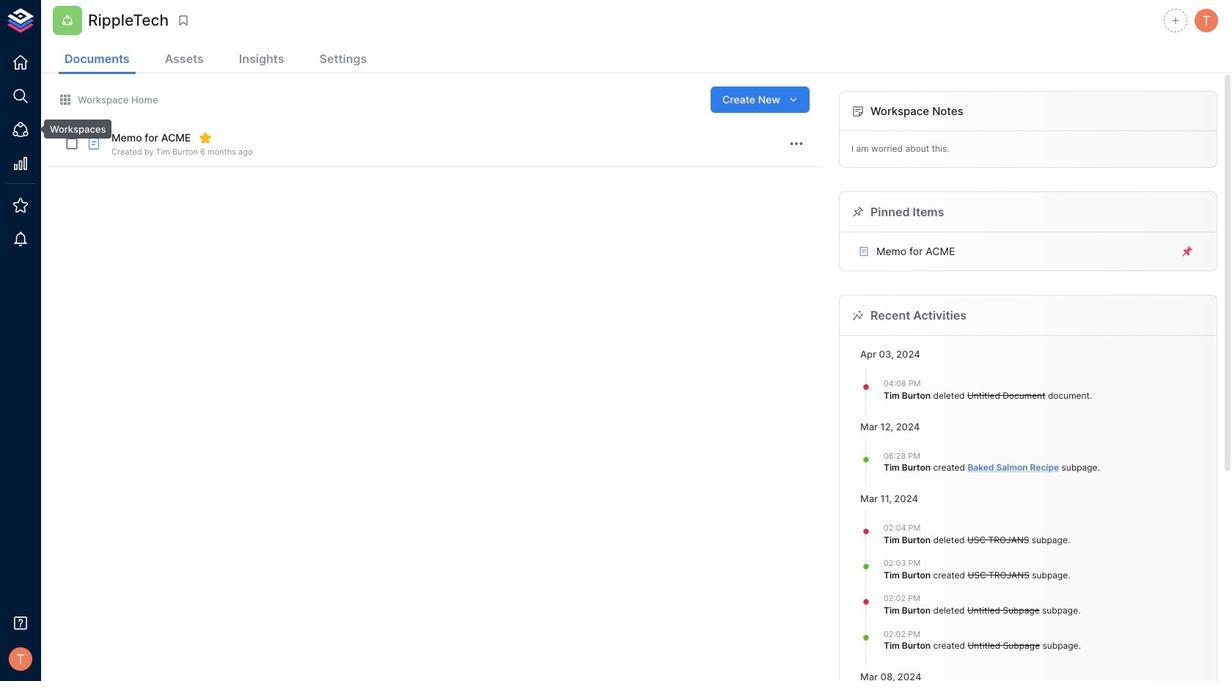 Task type: locate. For each thing, give the bounding box(es) containing it.
tooltip
[[34, 120, 112, 139]]



Task type: describe. For each thing, give the bounding box(es) containing it.
bookmark image
[[177, 14, 190, 27]]

remove favorite image
[[199, 131, 212, 145]]

unpin image
[[1181, 245, 1195, 258]]



Task type: vqa. For each thing, say whether or not it's contained in the screenshot.
Favorite icon
no



